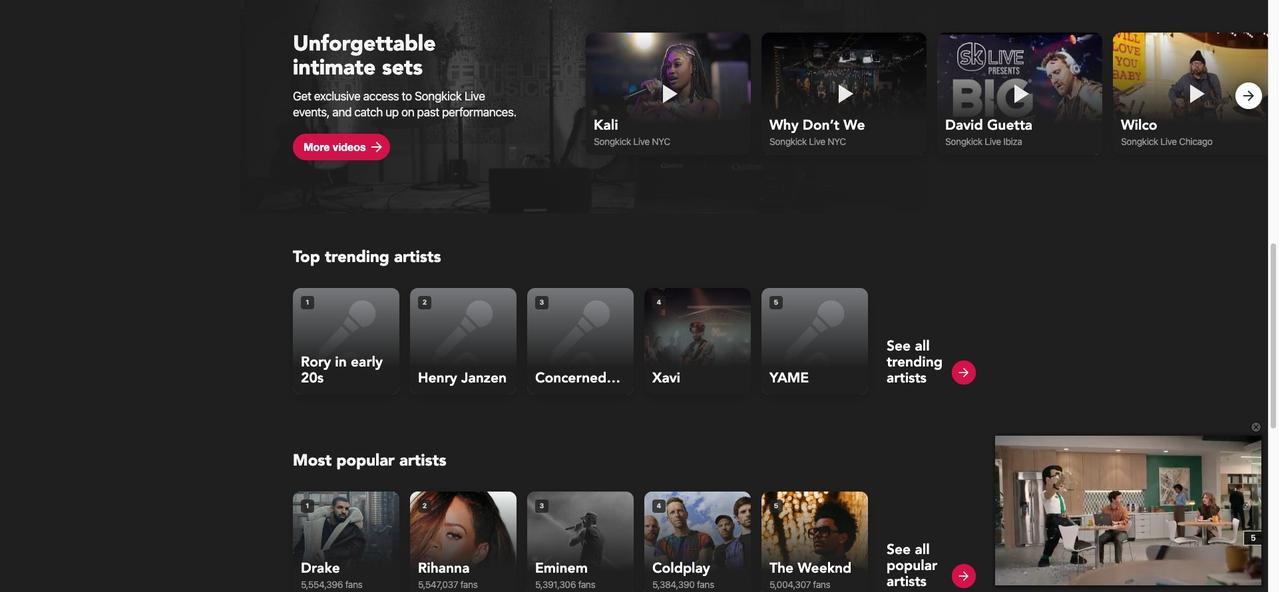 Task type: locate. For each thing, give the bounding box(es) containing it.
access
[[363, 89, 399, 103]]

trending
[[325, 246, 389, 268], [887, 353, 943, 372]]

1 vertical spatial 2
[[423, 502, 427, 510]]

chicago
[[1179, 136, 1213, 147]]

see all popular artists link
[[887, 500, 977, 592]]

artists
[[394, 246, 441, 268], [887, 369, 927, 388], [399, 450, 447, 472], [887, 572, 927, 592]]

songkick down david
[[945, 136, 983, 147]]

live inside david guetta songkick live ibiza
[[985, 136, 1001, 147]]

fans down eminem
[[578, 579, 595, 590]]

2 4 from the top
[[657, 502, 662, 510]]

1 3 from the top
[[540, 298, 544, 306]]

fans inside the weeknd 5,004,307 fans
[[813, 579, 831, 590]]

fans inside coldplay 5,384,390 fans
[[697, 579, 714, 590]]

see inside the see all trending artists
[[887, 337, 911, 356]]

1 vertical spatial 3
[[540, 502, 544, 510]]

coldplay
[[653, 559, 710, 578]]

nyc
[[652, 136, 670, 147], [828, 136, 846, 147]]

0 horizontal spatial trending
[[325, 246, 389, 268]]

past
[[417, 105, 439, 119]]

songkick inside unforgettable intimate sets get exclusive access to songkick live events, and catch up on past performances.
[[415, 89, 462, 103]]

drake 5,554,396 fans
[[301, 559, 362, 590]]

1 down most
[[306, 502, 309, 510]]

see for top trending artists
[[887, 337, 911, 356]]

live
[[465, 89, 485, 103], [633, 136, 650, 147], [809, 136, 826, 147], [985, 136, 1001, 147], [1161, 136, 1177, 147]]

1 vertical spatial see
[[887, 541, 911, 560]]

5,554,396
[[301, 579, 343, 590]]

performances.
[[442, 105, 517, 119]]

1 down top
[[306, 298, 309, 306]]

1 vertical spatial trending
[[887, 353, 943, 372]]

david
[[945, 116, 983, 135]]

songkick down kali
[[594, 136, 631, 147]]

intimate
[[293, 53, 376, 83]]

popular
[[336, 450, 395, 472], [887, 557, 938, 576]]

all inside see all popular artists
[[915, 541, 930, 560]]

1 horizontal spatial nyc
[[828, 136, 846, 147]]

unforgettable
[[293, 29, 436, 59]]

1 all from the top
[[915, 337, 930, 356]]

3 for top trending artists
[[540, 298, 544, 306]]

fans down weeknd
[[813, 579, 831, 590]]

1 fans from the left
[[345, 579, 362, 590]]

live inside kali songkick live nyc
[[633, 136, 650, 147]]

fans inside drake 5,554,396 fans
[[345, 579, 362, 590]]

0 vertical spatial 3
[[540, 298, 544, 306]]

sets
[[382, 53, 423, 83]]

0 vertical spatial popular
[[336, 450, 395, 472]]

nyc inside why don't we songkick live nyc
[[828, 136, 846, 147]]

1 2 from the top
[[423, 298, 427, 306]]

3
[[540, 298, 544, 306], [540, 502, 544, 510]]

to
[[402, 89, 412, 103]]

5 for top trending artists
[[774, 298, 779, 306]]

4 fans from the left
[[697, 579, 714, 590]]

we
[[844, 116, 865, 135]]

2 3 from the top
[[540, 502, 544, 510]]

don't
[[803, 116, 840, 135]]

rihanna
[[418, 559, 470, 578]]

top
[[293, 246, 320, 268]]

fans
[[345, 579, 362, 590], [461, 579, 478, 590], [578, 579, 595, 590], [697, 579, 714, 590], [813, 579, 831, 590]]

drake
[[301, 559, 340, 578]]

2 1 from the top
[[306, 502, 309, 510]]

songkick down why
[[770, 136, 807, 147]]

2 all from the top
[[915, 541, 930, 560]]

fans inside eminem 5,391,306 fans
[[578, 579, 595, 590]]

songkick down 'wilco'
[[1121, 136, 1159, 147]]

1 4 from the top
[[657, 298, 662, 306]]

3 for most popular artists
[[540, 502, 544, 510]]

see all popular artists
[[887, 541, 938, 592]]

0 vertical spatial see
[[887, 337, 911, 356]]

1 vertical spatial all
[[915, 541, 930, 560]]

up
[[386, 105, 399, 119]]

unforgettable intimate sets get exclusive access to songkick live events, and catch up on past performances.
[[293, 29, 517, 119]]

0 vertical spatial all
[[915, 337, 930, 356]]

2
[[423, 298, 427, 306], [423, 502, 427, 510]]

most
[[293, 450, 332, 472]]

nyc inside kali songkick live nyc
[[652, 136, 670, 147]]

get
[[293, 89, 311, 103]]

0 vertical spatial 1
[[306, 298, 309, 306]]

1 see from the top
[[887, 337, 911, 356]]

fans down coldplay on the bottom right
[[697, 579, 714, 590]]

0 vertical spatial 5
[[774, 298, 779, 306]]

ibiza
[[1004, 136, 1022, 147]]

songkick
[[415, 89, 462, 103], [594, 136, 631, 147], [770, 136, 807, 147], [945, 136, 983, 147], [1121, 136, 1159, 147]]

songkick inside kali songkick live nyc
[[594, 136, 631, 147]]

see inside see all popular artists
[[887, 541, 911, 560]]

1 1 from the top
[[306, 298, 309, 306]]

1 horizontal spatial popular
[[887, 557, 938, 576]]

henry janzen
[[418, 369, 507, 388]]

live inside wilco songkick live chicago
[[1161, 136, 1177, 147]]

5 fans from the left
[[813, 579, 831, 590]]

see
[[887, 337, 911, 356], [887, 541, 911, 560]]

see all trending artists
[[887, 337, 943, 388]]

videos
[[333, 140, 366, 153]]

more videos
[[304, 140, 366, 153]]

weeknd
[[798, 559, 852, 578]]

janzen
[[461, 369, 507, 388]]

2 fans from the left
[[461, 579, 478, 590]]

1 for most
[[306, 502, 309, 510]]

fans down the rihanna at the bottom
[[461, 579, 478, 590]]

0 horizontal spatial nyc
[[652, 136, 670, 147]]

1
[[306, 298, 309, 306], [306, 502, 309, 510]]

5
[[774, 298, 779, 306], [774, 502, 779, 510], [1251, 533, 1256, 544]]

2 2 from the top
[[423, 502, 427, 510]]

0 vertical spatial 4
[[657, 298, 662, 306]]

songkick inside wilco songkick live chicago
[[1121, 136, 1159, 147]]

1 vertical spatial 4
[[657, 502, 662, 510]]

fans for coldplay
[[697, 579, 714, 590]]

kali songkick live nyc
[[594, 116, 670, 147]]

concernedape
[[535, 369, 634, 388]]

songkick up the past on the left of page
[[415, 89, 462, 103]]

fans for eminem
[[578, 579, 595, 590]]

all
[[915, 337, 930, 356], [915, 541, 930, 560]]

fans right 5,554,396
[[345, 579, 362, 590]]

fans for drake
[[345, 579, 362, 590]]

1 vertical spatial 1
[[306, 502, 309, 510]]

2 see from the top
[[887, 541, 911, 560]]

1 horizontal spatial trending
[[887, 353, 943, 372]]

3 fans from the left
[[578, 579, 595, 590]]

all inside the see all trending artists
[[915, 337, 930, 356]]

4
[[657, 298, 662, 306], [657, 502, 662, 510]]

in
[[335, 353, 347, 372]]

1 nyc from the left
[[652, 136, 670, 147]]

and
[[332, 105, 352, 119]]

1 vertical spatial 5
[[774, 502, 779, 510]]

exclusive
[[314, 89, 361, 103]]

wilco songkick live chicago
[[1121, 116, 1213, 147]]

2 nyc from the left
[[828, 136, 846, 147]]

0 vertical spatial 2
[[423, 298, 427, 306]]

xavi
[[653, 369, 681, 388]]

fans inside rihanna 5,547,037 fans
[[461, 579, 478, 590]]

0 horizontal spatial popular
[[336, 450, 395, 472]]

early
[[351, 353, 383, 372]]



Task type: describe. For each thing, give the bounding box(es) containing it.
5,384,390
[[653, 579, 695, 590]]

eminem 5,391,306 fans
[[535, 559, 595, 590]]

5,547,037
[[418, 579, 458, 590]]

rory
[[301, 353, 331, 372]]

rihanna 5,547,037 fans
[[418, 559, 478, 590]]

live inside unforgettable intimate sets get exclusive access to songkick live events, and catch up on past performances.
[[465, 89, 485, 103]]

why
[[770, 116, 799, 135]]

guetta
[[987, 116, 1033, 135]]

4 for top trending artists
[[657, 298, 662, 306]]

most popular artists
[[293, 450, 447, 472]]

more
[[304, 140, 330, 153]]

why don't we songkick live nyc
[[770, 116, 865, 147]]

2 for most popular artists
[[423, 502, 427, 510]]

coldplay 5,384,390 fans
[[653, 559, 714, 590]]

on
[[401, 105, 414, 119]]

songkick inside why don't we songkick live nyc
[[770, 136, 807, 147]]

kali
[[594, 116, 618, 135]]

songkick inside david guetta songkick live ibiza
[[945, 136, 983, 147]]

20s
[[301, 369, 324, 388]]

0 vertical spatial trending
[[325, 246, 389, 268]]

top trending artists
[[293, 246, 441, 268]]

events,
[[293, 105, 330, 119]]

david guetta songkick live ibiza
[[945, 116, 1033, 147]]

henry
[[418, 369, 457, 388]]

artists inside see all popular artists
[[887, 572, 927, 592]]

wilco
[[1121, 116, 1158, 135]]

4 for most popular artists
[[657, 502, 662, 510]]

more videos link
[[293, 134, 390, 160]]

5,391,306
[[535, 579, 576, 590]]

2 vertical spatial 5
[[1251, 533, 1256, 544]]

yame
[[770, 369, 809, 388]]

fans for rihanna
[[461, 579, 478, 590]]

eminem
[[535, 559, 588, 578]]

the
[[770, 559, 794, 578]]

see all trending artists link
[[887, 296, 977, 388]]

2 for top trending artists
[[423, 298, 427, 306]]

artists inside the see all trending artists
[[887, 369, 927, 388]]

all for top trending artists
[[915, 337, 930, 356]]

live inside why don't we songkick live nyc
[[809, 136, 826, 147]]

1 vertical spatial popular
[[887, 557, 938, 576]]

rory in early 20s
[[301, 353, 383, 388]]

catch
[[354, 105, 383, 119]]

5 for most popular artists
[[774, 502, 779, 510]]

see for most popular artists
[[887, 541, 911, 560]]

5,004,307
[[770, 579, 811, 590]]

the weeknd 5,004,307 fans
[[770, 559, 852, 590]]

all for most popular artists
[[915, 541, 930, 560]]

1 for top
[[306, 298, 309, 306]]



Task type: vqa. For each thing, say whether or not it's contained in the screenshot.


